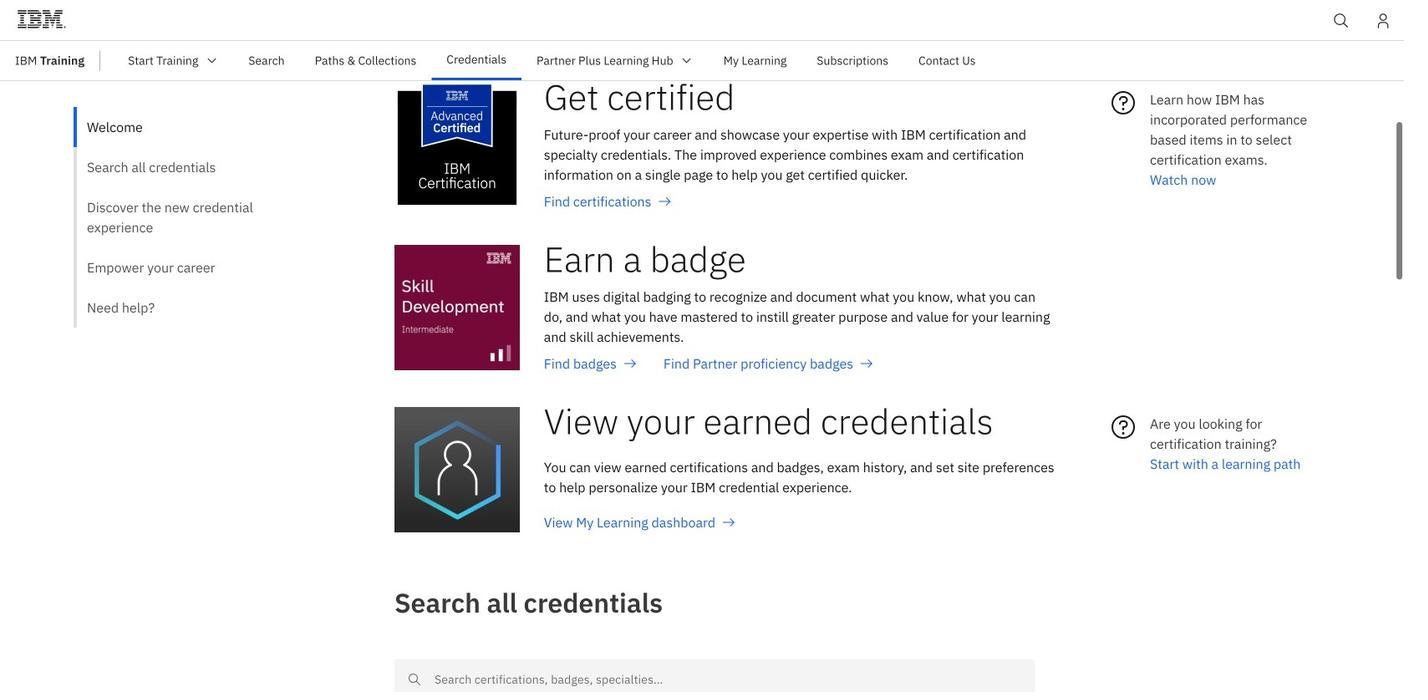 Task type: describe. For each thing, give the bounding box(es) containing it.
start training image
[[205, 54, 219, 67]]

notifications image
[[1376, 13, 1392, 29]]

search image
[[1334, 13, 1351, 29]]



Task type: vqa. For each thing, say whether or not it's contained in the screenshot.
Search certifications, badges, specialties… text box
yes



Task type: locate. For each thing, give the bounding box(es) containing it.
Search certifications, badges, specialties… text field
[[395, 660, 1036, 692]]

partner plus learning hub image
[[680, 54, 694, 67]]

ibm platform name element
[[0, 0, 1405, 48], [0, 41, 1405, 81], [113, 41, 1405, 80]]

None search field
[[395, 660, 1036, 692]]



